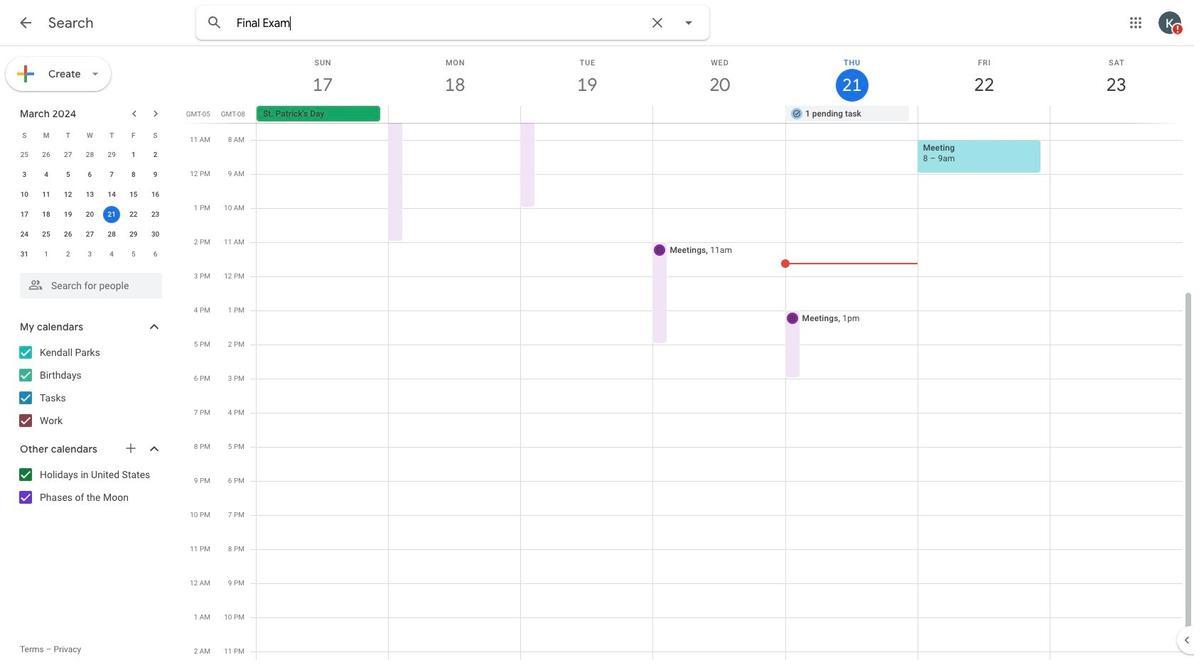 Task type: locate. For each thing, give the bounding box(es) containing it.
13 element
[[81, 186, 98, 203]]

19 element
[[60, 206, 77, 223]]

17 element
[[16, 206, 33, 223]]

0 vertical spatial <kendallparks02@gmail.com> element
[[237, 56, 352, 66]]

Search for people text field
[[28, 273, 154, 299]]

1 vertical spatial <kendallparks02@gmail.com> element
[[237, 86, 352, 96]]

7 element
[[103, 166, 120, 183]]

row group
[[14, 145, 166, 264]]

27 element
[[81, 226, 98, 243]]

31 element
[[16, 246, 33, 263]]

10 element
[[16, 186, 33, 203]]

april 2 element
[[60, 246, 77, 263]]

cell inside march 2024 grid
[[101, 205, 123, 225]]

april 1 element
[[38, 246, 55, 263]]

heading
[[48, 14, 94, 32]]

None search field
[[196, 6, 710, 105]]

6 element
[[81, 166, 98, 183]]

29 element
[[125, 226, 142, 243]]

april 3 element
[[81, 246, 98, 263]]

list box
[[197, 40, 709, 100]]

<kendallparks02@gmail.com> element for sat nov 11, 2023
12:30 pm–5:00 pm element
[[237, 56, 352, 66]]

<kendallparks02@gmail.com> element
[[237, 56, 352, 66], [237, 86, 352, 96]]

20 element
[[81, 206, 98, 223]]

cell
[[389, 106, 521, 123], [521, 106, 653, 123], [653, 106, 786, 123], [918, 106, 1050, 123], [1050, 106, 1182, 123], [101, 205, 123, 225]]

grid
[[182, 46, 1194, 661]]

2 element
[[147, 146, 164, 164]]

1 <kendallparks02@gmail.com> element from the top
[[237, 56, 352, 66]]

row
[[250, 106, 1194, 123], [14, 125, 166, 145], [14, 145, 166, 165], [14, 165, 166, 185], [14, 185, 166, 205], [14, 205, 166, 225], [14, 225, 166, 245], [14, 245, 166, 264]]

february 25 element
[[16, 146, 33, 164]]

2 <kendallparks02@gmail.com> element from the top
[[237, 86, 352, 96]]

15 element
[[125, 186, 142, 203]]

12 element
[[60, 186, 77, 203]]

april 4 element
[[103, 246, 120, 263]]

None search field
[[0, 267, 176, 299]]

11 element
[[38, 186, 55, 203]]

28 element
[[103, 226, 120, 243]]

21, today element
[[103, 206, 120, 223]]

5 element
[[60, 166, 77, 183]]

9 element
[[147, 166, 164, 183]]

25 element
[[38, 226, 55, 243]]

february 28 element
[[81, 146, 98, 164]]



Task type: vqa. For each thing, say whether or not it's contained in the screenshot.
6 June element
no



Task type: describe. For each thing, give the bounding box(es) containing it.
23 element
[[147, 206, 164, 223]]

other calendars list
[[3, 464, 176, 509]]

1 element
[[125, 146, 142, 164]]

18 element
[[38, 206, 55, 223]]

add other calendars image
[[124, 442, 138, 456]]

8 element
[[125, 166, 142, 183]]

16 element
[[147, 186, 164, 203]]

april 5 element
[[125, 246, 142, 263]]

4 element
[[38, 166, 55, 183]]

Search text field
[[237, 16, 641, 31]]

sat nov 11, 2023
12:30 pm–5:00 pm element
[[594, 45, 700, 65]]

wed jun 21, 2023
12:00 pm–1:00 pm element
[[594, 75, 700, 95]]

march 2024 grid
[[14, 125, 166, 264]]

february 27 element
[[60, 146, 77, 164]]

go back image
[[17, 14, 34, 31]]

14 element
[[103, 186, 120, 203]]

clear search image
[[643, 9, 672, 37]]

3 element
[[16, 166, 33, 183]]

26 element
[[60, 226, 77, 243]]

24 element
[[16, 226, 33, 243]]

my calendars list
[[3, 341, 176, 432]]

22 element
[[125, 206, 142, 223]]

february 29 element
[[103, 146, 120, 164]]

search image
[[201, 9, 229, 37]]

30 element
[[147, 226, 164, 243]]

search options image
[[675, 9, 703, 37]]

february 26 element
[[38, 146, 55, 164]]

<kendallparks02@gmail.com> element for wed jun 21, 2023
12:00 pm–1:00 pm 'element' on the top
[[237, 86, 352, 96]]

april 6 element
[[147, 246, 164, 263]]



